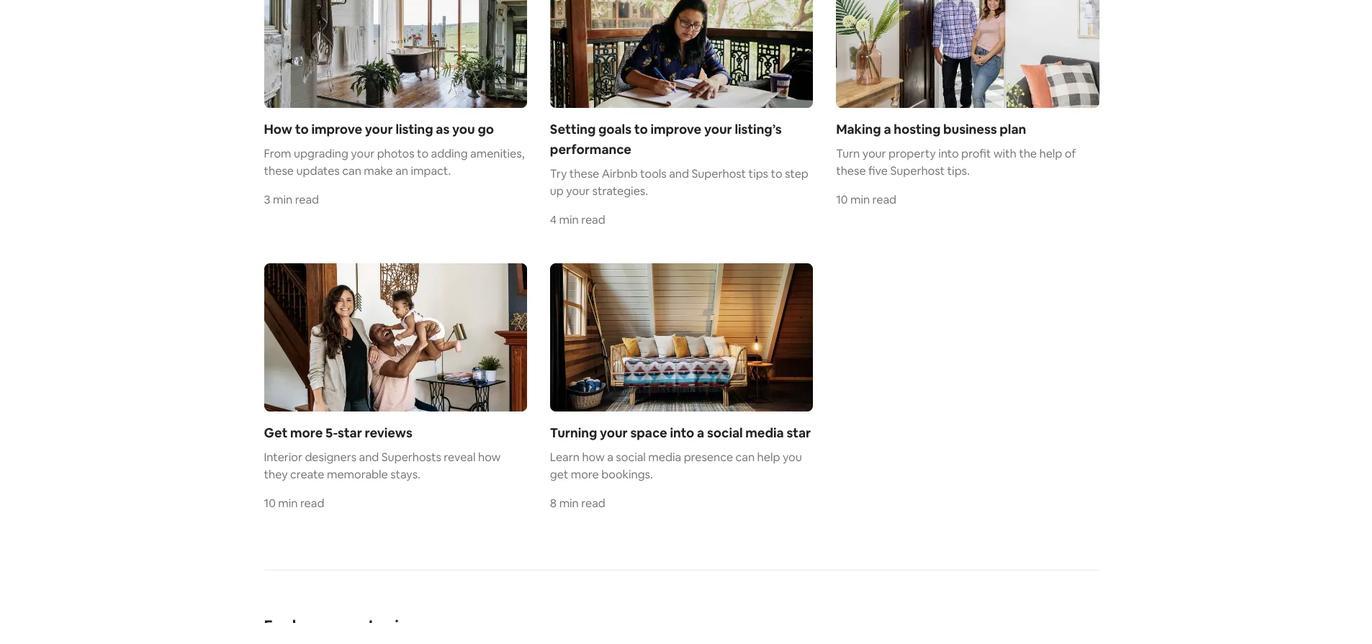 Task type: locate. For each thing, give the bounding box(es) containing it.
your inside try these airbnb tools and superhost tips to step up your strategies.
[[567, 184, 590, 199]]

strategies.
[[593, 184, 648, 199]]

0 horizontal spatial can
[[342, 164, 362, 179]]

an airbnb host wearing glasses and a floral-print shirt writes on a pad of paper while sitting on a veranda in mumbai, india. image
[[550, 0, 814, 108], [550, 0, 814, 108]]

0 vertical spatial more
[[290, 425, 323, 441]]

min right 8
[[560, 496, 579, 511]]

how right learn at left bottom
[[582, 450, 605, 465]]

0 horizontal spatial social
[[616, 450, 646, 465]]

go
[[478, 121, 494, 138]]

up
[[550, 184, 564, 199]]

read right 8
[[582, 496, 606, 511]]

bookings.
[[602, 467, 653, 482]]

1 horizontal spatial superhost
[[891, 164, 945, 179]]

media inside learn how a social media presence can help you get more bookings.
[[649, 450, 682, 465]]

learn
[[550, 450, 580, 465]]

8 min read
[[550, 496, 606, 511]]

superhost down property
[[891, 164, 945, 179]]

more
[[290, 425, 323, 441], [571, 467, 599, 482]]

2 horizontal spatial a
[[884, 121, 892, 138]]

to right how
[[295, 121, 309, 138]]

more left 5-
[[290, 425, 323, 441]]

a right making
[[884, 121, 892, 138]]

10 down turn
[[837, 192, 848, 207]]

a bathroom with a clawfoot bathtub in front of a large window overlooking a field with sheep. image
[[264, 0, 527, 108], [264, 0, 527, 108]]

0 horizontal spatial improve
[[312, 121, 362, 138]]

presence
[[684, 450, 733, 465]]

these inside from upgrading your photos to adding amenities, these updates can make an impact.
[[264, 164, 294, 179]]

social
[[707, 425, 743, 441], [616, 450, 646, 465]]

social up presence
[[707, 425, 743, 441]]

these
[[264, 164, 294, 179], [837, 164, 866, 179], [570, 166, 600, 182]]

you
[[452, 121, 475, 138], [783, 450, 802, 465]]

read down strategies.
[[582, 212, 606, 228]]

8
[[550, 496, 557, 511]]

0 vertical spatial social
[[707, 425, 743, 441]]

min for how to improve your listing as you go
[[273, 192, 293, 207]]

a couch with yellow and white pillows and a patterned throw blanket. image
[[550, 264, 814, 412], [550, 264, 814, 412]]

these down from
[[264, 164, 294, 179]]

media
[[746, 425, 784, 441], [649, 450, 682, 465]]

0 horizontal spatial 10
[[264, 496, 276, 511]]

your up make
[[351, 146, 375, 161]]

0 horizontal spatial help
[[758, 450, 781, 465]]

help inside learn how a social media presence can help you get more bookings.
[[758, 450, 781, 465]]

10 min read for get
[[264, 496, 324, 511]]

1 horizontal spatial social
[[707, 425, 743, 441]]

min down they
[[278, 496, 298, 511]]

1 vertical spatial help
[[758, 450, 781, 465]]

1 vertical spatial you
[[783, 450, 802, 465]]

a up presence
[[698, 425, 705, 441]]

photos
[[377, 146, 415, 161]]

1 horizontal spatial into
[[939, 146, 959, 161]]

0 horizontal spatial star
[[338, 425, 362, 441]]

social up bookings.
[[616, 450, 646, 465]]

hosting
[[894, 121, 941, 138]]

an
[[396, 164, 409, 179]]

tools
[[641, 166, 667, 182]]

these down performance
[[570, 166, 600, 182]]

10 for making a hosting business plan
[[837, 192, 848, 207]]

0 horizontal spatial these
[[264, 164, 294, 179]]

1 vertical spatial more
[[571, 467, 599, 482]]

and right tools
[[669, 166, 689, 182]]

improve up tools
[[651, 121, 702, 138]]

your right up on the top
[[567, 184, 590, 199]]

memorable
[[327, 467, 388, 482]]

1 horizontal spatial can
[[736, 450, 755, 465]]

into
[[939, 146, 959, 161], [670, 425, 695, 441]]

read for more
[[300, 496, 324, 511]]

how right reveal
[[478, 450, 501, 465]]

1 vertical spatial 10 min read
[[264, 496, 324, 511]]

with
[[994, 146, 1017, 161]]

and up memorable
[[359, 450, 379, 465]]

can
[[342, 164, 362, 179], [736, 450, 755, 465]]

2 horizontal spatial these
[[837, 164, 866, 179]]

0 vertical spatial 10 min read
[[837, 192, 897, 207]]

1 vertical spatial and
[[359, 450, 379, 465]]

4 min read
[[550, 212, 606, 228]]

10 for get more 5-star reviews
[[264, 496, 276, 511]]

0 vertical spatial can
[[342, 164, 362, 179]]

0 horizontal spatial superhost
[[692, 166, 747, 182]]

improve
[[312, 121, 362, 138], [651, 121, 702, 138]]

0 vertical spatial and
[[669, 166, 689, 182]]

10 min read down five
[[837, 192, 897, 207]]

1 horizontal spatial 10
[[837, 192, 848, 207]]

can left make
[[342, 164, 362, 179]]

get
[[264, 425, 288, 441]]

your up five
[[863, 146, 887, 161]]

superhost inside try these airbnb tools and superhost tips to step up your strategies.
[[692, 166, 747, 182]]

0 vertical spatial into
[[939, 146, 959, 161]]

0 horizontal spatial and
[[359, 450, 379, 465]]

min for making a hosting business plan
[[851, 192, 870, 207]]

amenities,
[[471, 146, 525, 161]]

1 horizontal spatial 10 min read
[[837, 192, 897, 207]]

your left listing's
[[705, 121, 733, 138]]

updates
[[296, 164, 340, 179]]

read for a
[[873, 192, 897, 207]]

0 vertical spatial you
[[452, 121, 475, 138]]

business
[[944, 121, 998, 138]]

3
[[264, 192, 271, 207]]

and inside the interior designers and superhosts reveal how they create memorable stays.
[[359, 450, 379, 465]]

0 horizontal spatial you
[[452, 121, 475, 138]]

your inside turn your property into profit with the help of these five superhost tips.
[[863, 146, 887, 161]]

space
[[631, 425, 668, 441]]

4
[[550, 212, 557, 228]]

your
[[365, 121, 393, 138], [705, 121, 733, 138], [351, 146, 375, 161], [863, 146, 887, 161], [567, 184, 590, 199], [600, 425, 628, 441]]

these inside try these airbnb tools and superhost tips to step up your strategies.
[[570, 166, 600, 182]]

0 horizontal spatial into
[[670, 425, 695, 441]]

2 vertical spatial a
[[608, 450, 614, 465]]

into up tips.
[[939, 146, 959, 161]]

10
[[837, 192, 848, 207], [264, 496, 276, 511]]

1 vertical spatial 10
[[264, 496, 276, 511]]

more inside learn how a social media presence can help you get more bookings.
[[571, 467, 599, 482]]

superhost left tips
[[692, 166, 747, 182]]

1 vertical spatial a
[[698, 425, 705, 441]]

1 vertical spatial into
[[670, 425, 695, 441]]

into right space
[[670, 425, 695, 441]]

min right the 3
[[273, 192, 293, 207]]

these inside turn your property into profit with the help of these five superhost tips.
[[837, 164, 866, 179]]

impact.
[[411, 164, 451, 179]]

a up bookings.
[[608, 450, 614, 465]]

superhost inside turn your property into profit with the help of these five superhost tips.
[[891, 164, 945, 179]]

adding
[[431, 146, 468, 161]]

0 vertical spatial a
[[884, 121, 892, 138]]

1 horizontal spatial help
[[1040, 146, 1063, 161]]

2 how from the left
[[582, 450, 605, 465]]

improve inside setting goals to improve your listing's performance
[[651, 121, 702, 138]]

1 horizontal spatial these
[[570, 166, 600, 182]]

help inside turn your property into profit with the help of these five superhost tips.
[[1040, 146, 1063, 161]]

min down five
[[851, 192, 870, 207]]

listing
[[396, 121, 433, 138]]

1 horizontal spatial star
[[787, 425, 811, 441]]

1 star from the left
[[338, 425, 362, 441]]

turning your space into a social media star
[[550, 425, 811, 441]]

how
[[478, 450, 501, 465], [582, 450, 605, 465]]

0 horizontal spatial media
[[649, 450, 682, 465]]

can inside from upgrading your photos to adding amenities, these updates can make an impact.
[[342, 164, 362, 179]]

1 horizontal spatial and
[[669, 166, 689, 182]]

10 min read
[[837, 192, 897, 207], [264, 496, 324, 511]]

to inside try these airbnb tools and superhost tips to step up your strategies.
[[771, 166, 783, 182]]

1 how from the left
[[478, 450, 501, 465]]

read down the create
[[300, 496, 324, 511]]

0 horizontal spatial 10 min read
[[264, 496, 324, 511]]

min right 4 in the left top of the page
[[560, 212, 579, 228]]

a inside learn how a social media presence can help you get more bookings.
[[608, 450, 614, 465]]

help right presence
[[758, 450, 781, 465]]

0 vertical spatial 10
[[837, 192, 848, 207]]

min for get more 5-star reviews
[[278, 496, 298, 511]]

read for your
[[582, 496, 606, 511]]

to right goals
[[635, 121, 648, 138]]

these down turn
[[837, 164, 866, 179]]

1 vertical spatial can
[[736, 450, 755, 465]]

1 horizontal spatial you
[[783, 450, 802, 465]]

how inside learn how a social media presence can help you get more bookings.
[[582, 450, 605, 465]]

they
[[264, 467, 288, 482]]

0 horizontal spatial more
[[290, 425, 323, 441]]

min
[[273, 192, 293, 207], [851, 192, 870, 207], [560, 212, 579, 228], [278, 496, 298, 511], [560, 496, 579, 511]]

catherine, bryan and their daughter bianca image
[[264, 264, 527, 412], [264, 264, 527, 412]]

0 horizontal spatial a
[[608, 450, 614, 465]]

airbnb
[[602, 166, 638, 182]]

0 vertical spatial media
[[746, 425, 784, 441]]

star
[[338, 425, 362, 441], [787, 425, 811, 441]]

get
[[550, 467, 569, 482]]

to right tips
[[771, 166, 783, 182]]

read for goals
[[582, 212, 606, 228]]

sarah and nick in their home. image
[[837, 0, 1100, 108], [837, 0, 1100, 108]]

a
[[884, 121, 892, 138], [698, 425, 705, 441], [608, 450, 614, 465]]

to inside setting goals to improve your listing's performance
[[635, 121, 648, 138]]

how
[[264, 121, 292, 138]]

your inside setting goals to improve your listing's performance
[[705, 121, 733, 138]]

0 vertical spatial help
[[1040, 146, 1063, 161]]

10 down they
[[264, 496, 276, 511]]

improve up upgrading
[[312, 121, 362, 138]]

0 horizontal spatial how
[[478, 450, 501, 465]]

help for making a hosting business plan
[[1040, 146, 1063, 161]]

help
[[1040, 146, 1063, 161], [758, 450, 781, 465]]

2 improve from the left
[[651, 121, 702, 138]]

how inside the interior designers and superhosts reveal how they create memorable stays.
[[478, 450, 501, 465]]

superhost
[[891, 164, 945, 179], [692, 166, 747, 182]]

interior
[[264, 450, 303, 465]]

and
[[669, 166, 689, 182], [359, 450, 379, 465]]

1 horizontal spatial how
[[582, 450, 605, 465]]

can right presence
[[736, 450, 755, 465]]

read for to
[[295, 192, 319, 207]]

1 vertical spatial social
[[616, 450, 646, 465]]

read
[[295, 192, 319, 207], [873, 192, 897, 207], [582, 212, 606, 228], [300, 496, 324, 511], [582, 496, 606, 511]]

to up impact.
[[417, 146, 429, 161]]

1 horizontal spatial more
[[571, 467, 599, 482]]

to
[[295, 121, 309, 138], [635, 121, 648, 138], [417, 146, 429, 161], [771, 166, 783, 182]]

read down five
[[873, 192, 897, 207]]

1 vertical spatial media
[[649, 450, 682, 465]]

more right get
[[571, 467, 599, 482]]

into inside turn your property into profit with the help of these five superhost tips.
[[939, 146, 959, 161]]

help left of
[[1040, 146, 1063, 161]]

you inside learn how a social media presence can help you get more bookings.
[[783, 450, 802, 465]]

stays.
[[391, 467, 421, 482]]

your up photos
[[365, 121, 393, 138]]

10 min read down the create
[[264, 496, 324, 511]]

turn
[[837, 146, 860, 161]]

reveal
[[444, 450, 476, 465]]

1 horizontal spatial improve
[[651, 121, 702, 138]]

read down updates in the left top of the page
[[295, 192, 319, 207]]



Task type: describe. For each thing, give the bounding box(es) containing it.
interior designers and superhosts reveal how they create memorable stays.
[[264, 450, 501, 482]]

making a hosting business plan
[[837, 121, 1027, 138]]

can inside learn how a social media presence can help you get more bookings.
[[736, 450, 755, 465]]

of
[[1065, 146, 1077, 161]]

1 horizontal spatial media
[[746, 425, 784, 441]]

and inside try these airbnb tools and superhost tips to step up your strategies.
[[669, 166, 689, 182]]

performance
[[550, 141, 632, 158]]

listing's
[[735, 121, 782, 138]]

social inside learn how a social media presence can help you get more bookings.
[[616, 450, 646, 465]]

plan
[[1000, 121, 1027, 138]]

try
[[550, 166, 567, 182]]

into for profit
[[939, 146, 959, 161]]

making
[[837, 121, 882, 138]]

your inside from upgrading your photos to adding amenities, these updates can make an impact.
[[351, 146, 375, 161]]

turning
[[550, 425, 597, 441]]

step
[[785, 166, 809, 182]]

your left space
[[600, 425, 628, 441]]

10 min read for making
[[837, 192, 897, 207]]

setting
[[550, 121, 596, 138]]

min for turning your space into a social media star
[[560, 496, 579, 511]]

from
[[264, 146, 291, 161]]

from upgrading your photos to adding amenities, these updates can make an impact.
[[264, 146, 525, 179]]

get more 5-star reviews
[[264, 425, 413, 441]]

3 min read
[[264, 192, 319, 207]]

five
[[869, 164, 888, 179]]

tips.
[[948, 164, 970, 179]]

create
[[290, 467, 325, 482]]

tips
[[749, 166, 769, 182]]

reviews
[[365, 425, 413, 441]]

into for a
[[670, 425, 695, 441]]

try these airbnb tools and superhost tips to step up your strategies.
[[550, 166, 809, 199]]

min for setting goals to improve your listing's performance
[[560, 212, 579, 228]]

to inside from upgrading your photos to adding amenities, these updates can make an impact.
[[417, 146, 429, 161]]

5-
[[326, 425, 338, 441]]

superhosts
[[382, 450, 442, 465]]

designers
[[305, 450, 357, 465]]

as
[[436, 121, 450, 138]]

how to improve your listing as you go
[[264, 121, 494, 138]]

turn your property into profit with the help of these five superhost tips.
[[837, 146, 1077, 179]]

upgrading
[[294, 146, 349, 161]]

setting goals to improve your listing's performance
[[550, 121, 782, 158]]

profit
[[962, 146, 992, 161]]

goals
[[599, 121, 632, 138]]

1 improve from the left
[[312, 121, 362, 138]]

make
[[364, 164, 393, 179]]

help for turning your space into a social media star
[[758, 450, 781, 465]]

1 horizontal spatial a
[[698, 425, 705, 441]]

property
[[889, 146, 936, 161]]

2 star from the left
[[787, 425, 811, 441]]

learn how a social media presence can help you get more bookings.
[[550, 450, 802, 482]]

the
[[1020, 146, 1038, 161]]



Task type: vqa. For each thing, say whether or not it's contained in the screenshot.


